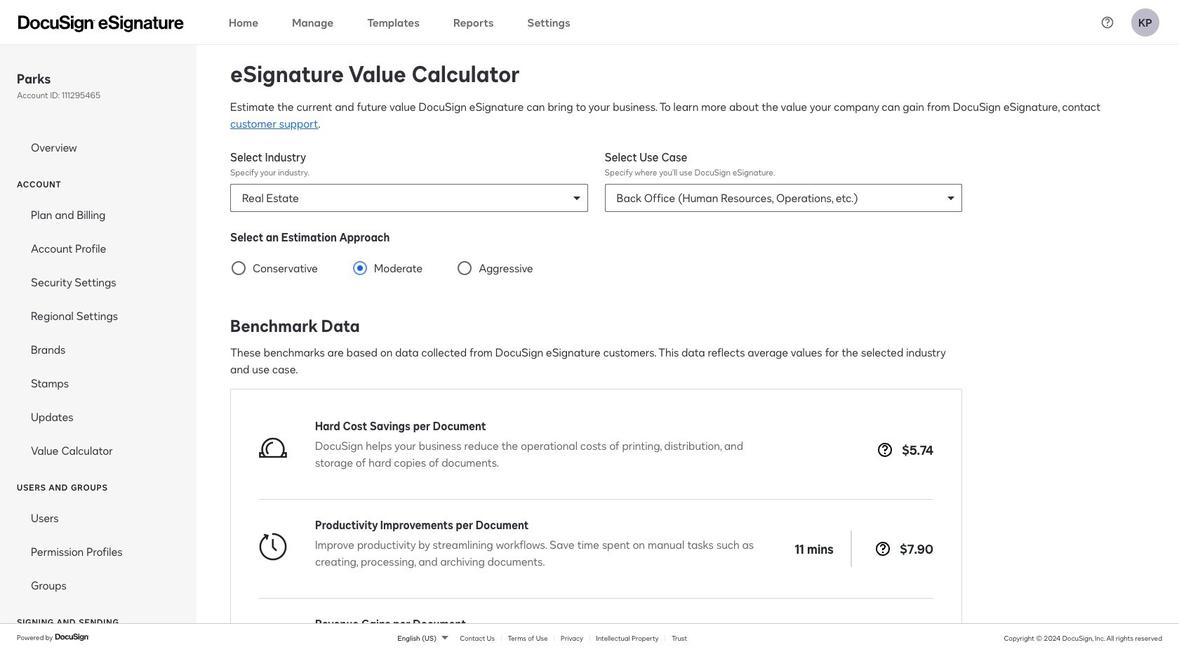 Task type: locate. For each thing, give the bounding box(es) containing it.
docusign image
[[55, 632, 90, 643]]

account element
[[0, 198, 197, 468]]

productivity improvements per document image
[[259, 533, 287, 561]]



Task type: vqa. For each thing, say whether or not it's contained in the screenshot.
'Hard Cost Savings per Document' Image
yes



Task type: describe. For each thing, give the bounding box(es) containing it.
users and groups element
[[0, 501, 197, 602]]

docusign admin image
[[18, 15, 184, 32]]

hard cost savings per document image
[[259, 434, 287, 462]]



